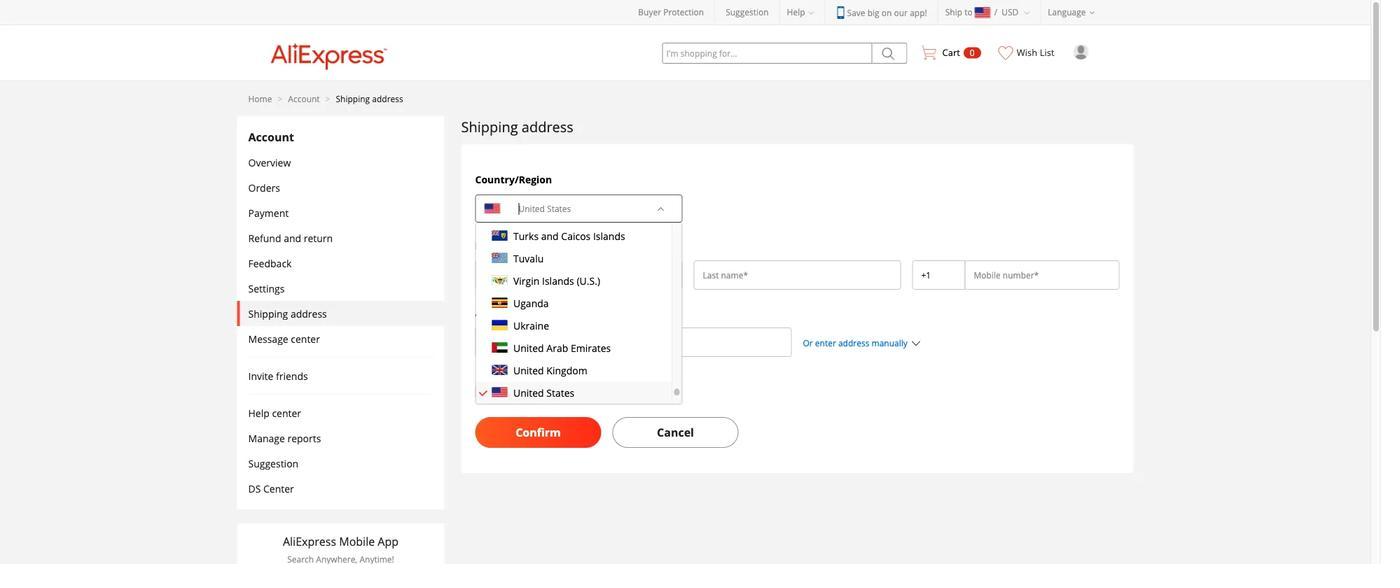 Task type: describe. For each thing, give the bounding box(es) containing it.
app
[[378, 535, 399, 550]]

united for united arab emirates
[[513, 342, 544, 355]]

invite friends
[[248, 370, 308, 383]]

0
[[970, 47, 975, 59]]

I'm shopping for... text field
[[662, 43, 873, 64]]

orders
[[248, 181, 280, 194]]

1 > from the left
[[278, 93, 283, 104]]

0 vertical spatial shipping address
[[461, 117, 574, 136]]

caicos
[[561, 229, 590, 243]]

0 vertical spatial account
[[288, 93, 320, 104]]

cart
[[943, 46, 960, 59]]

help for help center
[[248, 407, 270, 420]]

invite
[[248, 370, 273, 383]]

overview
[[248, 156, 291, 169]]

set
[[495, 386, 509, 399]]

Mobile number* field
[[974, 268, 1111, 282]]

usd
[[1002, 6, 1019, 18]]

wish list link
[[992, 25, 1063, 71]]

united arab emirates
[[513, 342, 611, 355]]

language link
[[1041, 0, 1106, 25]]

(u.s.)
[[577, 274, 600, 288]]

First name* field
[[484, 268, 674, 282]]

home link
[[248, 93, 272, 104]]

ukraine
[[513, 319, 549, 332]]

cancel
[[657, 425, 694, 440]]

default
[[525, 386, 557, 399]]

ship
[[946, 6, 963, 18]]

enter
[[815, 338, 836, 349]]

1 vertical spatial islands
[[542, 274, 574, 288]]

virgin
[[513, 274, 539, 288]]

friends
[[276, 370, 308, 383]]

list box containing turkmenistan
[[475, 202, 683, 405]]

1 vertical spatial account
[[248, 130, 294, 145]]

turks and caicos islands
[[513, 229, 625, 243]]

turkmenistan
[[513, 207, 577, 220]]

cancel button
[[613, 418, 739, 448]]

our
[[894, 7, 908, 18]]

center for help center
[[272, 407, 301, 420]]

grid containing confirm
[[470, 172, 1126, 448]]

manage reports
[[248, 432, 321, 445]]

address inside row
[[839, 338, 870, 349]]

or enter address manually row
[[470, 328, 1126, 369]]

manage
[[248, 432, 285, 445]]

kingdom
[[546, 364, 587, 377]]

settings
[[248, 282, 285, 295]]

tuvalu
[[513, 252, 544, 265]]

save
[[847, 7, 866, 18]]

ds
[[248, 482, 261, 496]]

information
[[521, 239, 580, 252]]

emirates
[[571, 342, 611, 355]]

confirm button
[[475, 418, 601, 448]]

Search by ZIP Code, street, or address field
[[493, 336, 783, 350]]

united kingdom
[[513, 364, 587, 377]]

save big on our app!
[[847, 7, 927, 18]]

/ usd
[[995, 6, 1019, 18]]

help center
[[248, 407, 301, 420]]

mobile
[[339, 535, 375, 550]]

ds center
[[248, 482, 294, 496]]

1 vertical spatial suggestion
[[248, 457, 299, 470]]

United States field
[[510, 197, 648, 221]]

personal
[[475, 239, 518, 252]]

0 vertical spatial shipping
[[336, 93, 370, 104]]

search image
[[484, 338, 493, 347]]



Task type: locate. For each thing, give the bounding box(es) containing it.
0 horizontal spatial shipping address
[[248, 307, 327, 321]]

wish list
[[1017, 46, 1055, 59]]

arab
[[546, 342, 568, 355]]

buyer protection link
[[638, 6, 704, 18]]

grid
[[470, 172, 1126, 448]]

0 vertical spatial united
[[513, 342, 544, 355]]

0 horizontal spatial and
[[284, 232, 301, 245]]

shipping up country/region at the top
[[461, 117, 518, 136]]

center for message center
[[291, 332, 320, 346]]

islands left (u.s.)
[[542, 274, 574, 288]]

0 horizontal spatial >
[[278, 93, 283, 104]]

reports
[[288, 432, 321, 445]]

payment
[[248, 206, 289, 220]]

aliexpress
[[283, 535, 336, 550]]

0 horizontal spatial help
[[248, 407, 270, 420]]

united
[[513, 342, 544, 355], [513, 364, 544, 377], [513, 386, 544, 400]]

united states
[[513, 386, 574, 400]]

list box
[[475, 202, 683, 405]]

0 horizontal spatial islands
[[542, 274, 574, 288]]

big
[[868, 7, 880, 18]]

1 horizontal spatial >
[[326, 93, 330, 104]]

2 united from the top
[[513, 364, 544, 377]]

address
[[372, 93, 403, 104], [522, 117, 574, 136], [291, 307, 327, 321], [839, 338, 870, 349], [601, 386, 637, 399]]

protection
[[664, 6, 704, 18]]

states
[[546, 386, 574, 400]]

shipping up message
[[248, 307, 288, 321]]

> right the home link
[[278, 93, 283, 104]]

> right account link
[[326, 93, 330, 104]]

as
[[512, 386, 522, 399]]

united for united kingdom
[[513, 364, 544, 377]]

center right message
[[291, 332, 320, 346]]

aliexpress mobile app
[[283, 535, 399, 550]]

help right suggestion link
[[787, 6, 805, 18]]

0 vertical spatial help
[[787, 6, 805, 18]]

1 vertical spatial shipping
[[461, 117, 518, 136]]

help up manage
[[248, 407, 270, 420]]

message
[[248, 332, 288, 346]]

home > account > shipping address
[[248, 93, 403, 104]]

to
[[965, 6, 973, 18]]

account up overview
[[248, 130, 294, 145]]

and inside list box
[[541, 229, 559, 243]]

center
[[291, 332, 320, 346], [272, 407, 301, 420]]

1 horizontal spatial islands
[[593, 229, 625, 243]]

center up manage reports
[[272, 407, 301, 420]]

1 united from the top
[[513, 342, 544, 355]]

0 vertical spatial center
[[291, 332, 320, 346]]

on
[[882, 7, 892, 18]]

1 vertical spatial shipping address
[[248, 307, 327, 321]]

refund and return
[[248, 232, 333, 245]]

suggestion link
[[726, 6, 769, 18]]

None submit
[[873, 43, 908, 64]]

account link
[[288, 93, 320, 104]]

shipping
[[559, 386, 598, 399]]

and left return
[[284, 232, 301, 245]]

buyer protection
[[638, 6, 704, 18]]

save big on our app! link
[[836, 6, 927, 19]]

app!
[[910, 7, 927, 18]]

united down ukraine
[[513, 342, 544, 355]]

islands right caicos
[[593, 229, 625, 243]]

1 horizontal spatial shipping address
[[461, 117, 574, 136]]

>
[[278, 93, 283, 104], [326, 93, 330, 104]]

country/region
[[475, 173, 552, 186]]

None field
[[922, 268, 957, 282]]

2 vertical spatial shipping
[[248, 307, 288, 321]]

personal information
[[475, 239, 580, 252]]

0 horizontal spatial shipping
[[248, 307, 288, 321]]

center
[[263, 482, 294, 496]]

and
[[541, 229, 559, 243], [284, 232, 301, 245]]

list
[[1040, 46, 1055, 59]]

turks
[[513, 229, 538, 243]]

and down turkmenistan
[[541, 229, 559, 243]]

buyer
[[638, 6, 661, 18]]

shipping
[[336, 93, 370, 104], [461, 117, 518, 136], [248, 307, 288, 321]]

1 vertical spatial center
[[272, 407, 301, 420]]

0 vertical spatial suggestion
[[726, 6, 769, 18]]

united for united states
[[513, 386, 544, 400]]

address
[[475, 306, 515, 319]]

islands
[[593, 229, 625, 243], [542, 274, 574, 288]]

1 vertical spatial help
[[248, 407, 270, 420]]

shipping right account link
[[336, 93, 370, 104]]

suggestion up i'm shopping for... text box
[[726, 6, 769, 18]]

suggestion up "ds center"
[[248, 457, 299, 470]]

feedback
[[248, 257, 292, 270]]

virgin islands (u.s.)
[[513, 274, 600, 288]]

home
[[248, 93, 272, 104]]

set as default shipping address
[[495, 386, 637, 399]]

confirm
[[516, 425, 561, 440]]

or
[[803, 338, 813, 349]]

suggestion
[[726, 6, 769, 18], [248, 457, 299, 470]]

/
[[995, 6, 998, 18]]

united right set
[[513, 386, 544, 400]]

2 horizontal spatial shipping
[[461, 117, 518, 136]]

shipping address up country/region at the top
[[461, 117, 574, 136]]

and for refund
[[284, 232, 301, 245]]

message center
[[248, 332, 320, 346]]

1 horizontal spatial and
[[541, 229, 559, 243]]

1 horizontal spatial suggestion
[[726, 6, 769, 18]]

refund
[[248, 232, 281, 245]]

ship to
[[946, 6, 973, 18]]

row
[[470, 261, 1126, 294]]

help
[[787, 6, 805, 18], [248, 407, 270, 420]]

shipping address
[[461, 117, 574, 136], [248, 307, 327, 321]]

Last name* field
[[703, 268, 892, 282]]

1 vertical spatial united
[[513, 364, 544, 377]]

0 vertical spatial islands
[[593, 229, 625, 243]]

2 vertical spatial united
[[513, 386, 544, 400]]

arrow down image
[[657, 205, 665, 213]]

account
[[288, 93, 320, 104], [248, 130, 294, 145]]

wish
[[1017, 46, 1038, 59]]

3 united from the top
[[513, 386, 544, 400]]

uganda
[[513, 297, 549, 310]]

shipping address link
[[336, 93, 403, 104]]

1 horizontal spatial shipping
[[336, 93, 370, 104]]

or enter address manually
[[803, 338, 908, 349]]

shipping address up message center
[[248, 307, 327, 321]]

0 horizontal spatial suggestion
[[248, 457, 299, 470]]

united up as
[[513, 364, 544, 377]]

2 > from the left
[[326, 93, 330, 104]]

1 horizontal spatial help
[[787, 6, 805, 18]]

and for turks
[[541, 229, 559, 243]]

language
[[1048, 6, 1086, 18]]

return
[[304, 232, 333, 245]]

manually
[[872, 338, 908, 349]]

help for help
[[787, 6, 805, 18]]

account right the home link
[[288, 93, 320, 104]]



Task type: vqa. For each thing, say whether or not it's contained in the screenshot.
Ivanov
no



